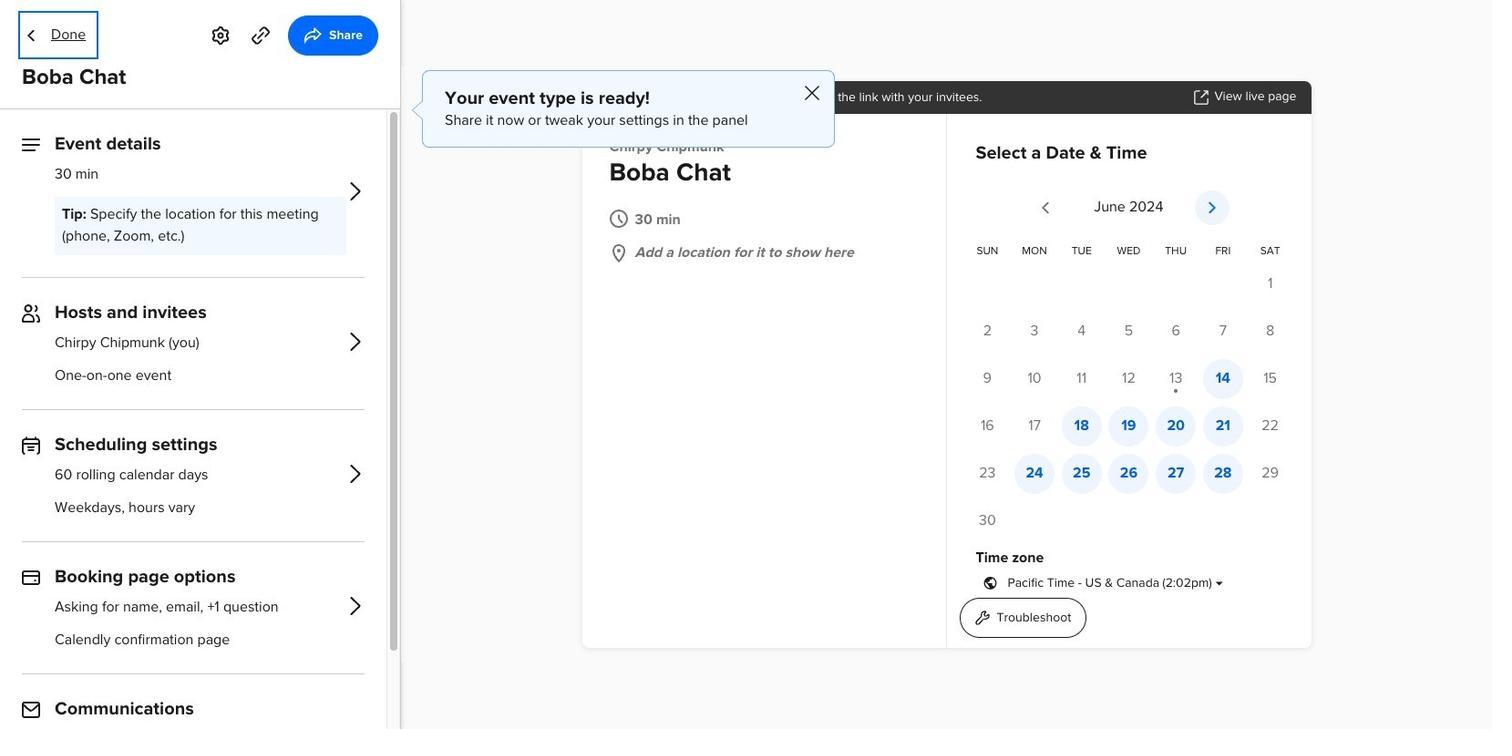 Task type: vqa. For each thing, say whether or not it's contained in the screenshot.
Main navigation 'element'
yes



Task type: describe. For each thing, give the bounding box(es) containing it.
set up the basics progress progress bar
[[1263, 679, 1318, 688]]

open in new window image
[[1194, 90, 1209, 105]]



Task type: locate. For each thing, give the bounding box(es) containing it.
main navigation element
[[0, 0, 237, 729]]

cell
[[1247, 264, 1294, 304], [964, 312, 1011, 352], [1011, 312, 1058, 352], [1058, 312, 1105, 352], [1105, 312, 1152, 352], [1152, 312, 1200, 352], [1200, 312, 1247, 352], [1247, 312, 1294, 352], [964, 359, 1011, 399], [1011, 359, 1058, 399], [1058, 359, 1105, 399], [1105, 359, 1152, 399], [1152, 359, 1200, 399], [1200, 359, 1247, 399], [1247, 359, 1294, 399], [964, 406, 1011, 446], [1011, 406, 1058, 446], [1058, 406, 1105, 446], [1105, 406, 1152, 446], [1152, 406, 1200, 446], [1200, 406, 1247, 446], [1247, 406, 1294, 446], [964, 454, 1011, 494], [1011, 454, 1058, 494], [1058, 454, 1105, 494], [1105, 454, 1152, 494], [1152, 454, 1200, 494], [1200, 454, 1247, 494], [1247, 454, 1294, 494], [964, 501, 1011, 541]]

calendly image
[[51, 22, 140, 47]]

select a day element
[[964, 239, 1294, 549]]



